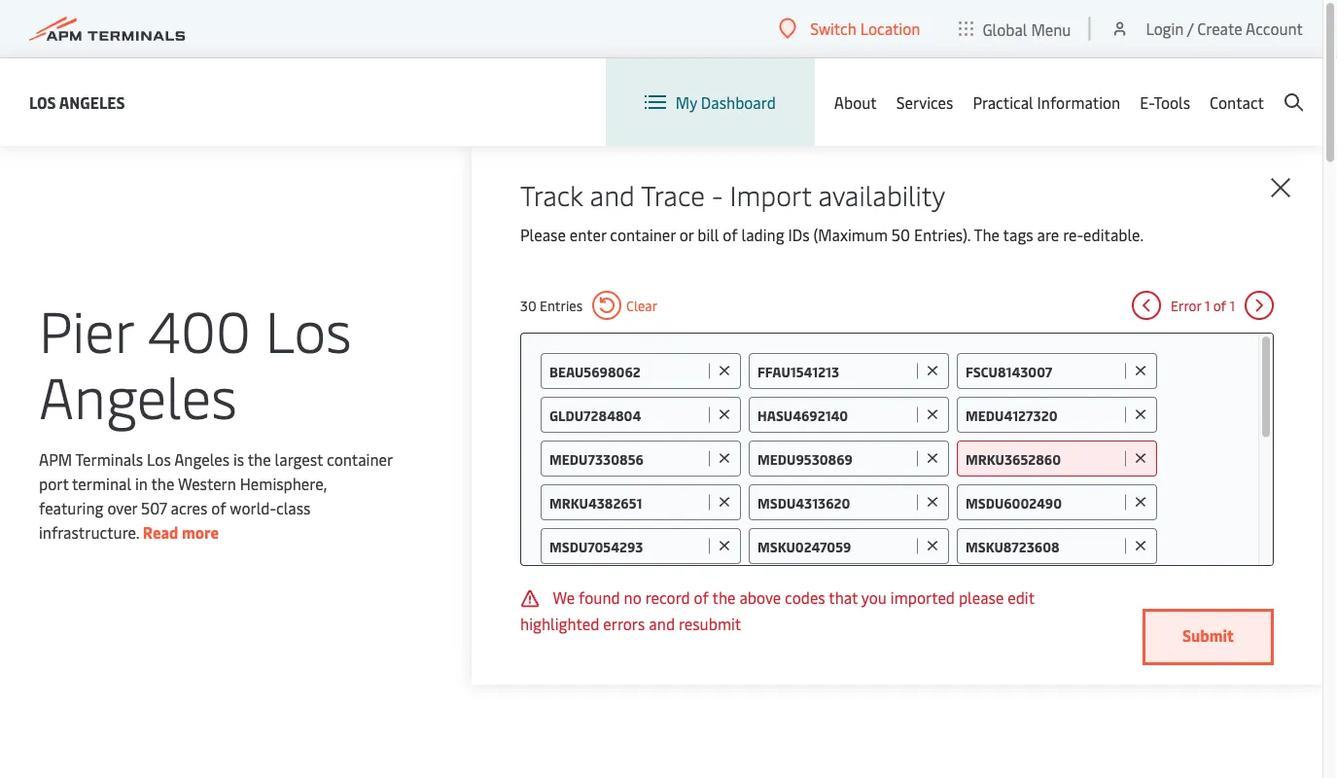 Task type: vqa. For each thing, say whether or not it's contained in the screenshot.
contact
yes



Task type: describe. For each thing, give the bounding box(es) containing it.
error
[[1171, 296, 1202, 315]]

apm terminals los angeles is the largest container port terminal in the western hemisphere, featuring over 507 acres of world-class infrastructure.
[[39, 449, 393, 543]]

of right the error
[[1214, 296, 1227, 315]]

about button
[[834, 58, 877, 146]]

los angeles link
[[29, 90, 125, 114]]

login / create account
[[1146, 18, 1304, 39]]

you
[[862, 587, 887, 608]]

login
[[1146, 18, 1184, 39]]

above
[[740, 587, 781, 608]]

global menu button
[[940, 0, 1091, 58]]

30
[[520, 296, 537, 315]]

we found no record of the above codes that you imported please edit highlighted errors and resubmit
[[520, 587, 1035, 634]]

error 1 of 1
[[1171, 296, 1235, 315]]

la secondary image
[[36, 456, 377, 748]]

world-
[[230, 498, 276, 519]]

switch location
[[811, 18, 921, 39]]

apm
[[39, 449, 72, 470]]

is
[[233, 449, 244, 470]]

view next error image
[[1245, 291, 1274, 320]]

and inside we found no record of the above codes that you imported please edit highlighted errors and resubmit
[[649, 613, 675, 634]]

found
[[579, 587, 620, 608]]

class
[[276, 498, 311, 519]]

my
[[676, 92, 697, 113]]

los inside los angeles "link"
[[29, 91, 56, 112]]

tags
[[1004, 224, 1034, 245]]

imported
[[891, 587, 955, 608]]

entries).
[[914, 224, 971, 245]]

dashboard
[[701, 92, 776, 113]]

infrastructure.
[[39, 522, 139, 543]]

400
[[148, 290, 251, 367]]

global menu
[[983, 18, 1071, 39]]

clear button
[[592, 291, 658, 320]]

or
[[680, 224, 694, 245]]

ids
[[788, 224, 810, 245]]

please
[[520, 224, 566, 245]]

editable.
[[1084, 224, 1144, 245]]

practical information
[[973, 92, 1121, 113]]

are
[[1038, 224, 1060, 245]]

practical
[[973, 92, 1034, 113]]

in
[[135, 473, 148, 494]]

507
[[141, 498, 167, 519]]

global
[[983, 18, 1028, 39]]

edit
[[1008, 587, 1035, 608]]

los for apm terminals los angeles is the largest container port terminal in the western hemisphere, featuring over 507 acres of world-class infrastructure.
[[147, 449, 171, 470]]

track
[[520, 176, 583, 213]]

of inside apm terminals los angeles is the largest container port terminal in the western hemisphere, featuring over 507 acres of world-class infrastructure.
[[211, 498, 226, 519]]

over
[[107, 498, 137, 519]]

angeles for terminals
[[174, 449, 230, 470]]

western
[[178, 473, 236, 494]]

login / create account link
[[1110, 0, 1304, 57]]

tools
[[1154, 92, 1191, 113]]

about
[[834, 92, 877, 113]]

of right bill
[[723, 224, 738, 245]]

30 entries
[[520, 296, 583, 315]]

the
[[974, 224, 1000, 245]]

contact
[[1210, 92, 1265, 113]]

create
[[1198, 18, 1243, 39]]

50
[[892, 224, 911, 245]]

e-tools
[[1140, 92, 1191, 113]]

enter
[[570, 224, 607, 245]]

pier 400 los angeles
[[39, 290, 352, 433]]

services button
[[897, 58, 954, 146]]

bill
[[698, 224, 719, 245]]

location
[[861, 18, 921, 39]]



Task type: locate. For each thing, give the bounding box(es) containing it.
0 vertical spatial the
[[248, 449, 271, 470]]

resubmit
[[679, 613, 741, 634]]

view previous error image
[[1132, 291, 1162, 320]]

submit
[[1183, 625, 1235, 646]]

terminals
[[75, 449, 143, 470]]

container right largest on the bottom left of the page
[[327, 449, 393, 470]]

the for hemisphere,
[[248, 449, 271, 470]]

1 vertical spatial angeles
[[39, 357, 237, 433]]

clear
[[627, 296, 658, 315]]

1 1 from the left
[[1205, 296, 1210, 315]]

Entered ID text field
[[550, 362, 704, 380], [758, 362, 912, 380], [966, 362, 1121, 380], [758, 406, 912, 424], [966, 406, 1121, 424], [758, 449, 912, 468], [550, 493, 704, 512], [966, 493, 1121, 512]]

pier
[[39, 290, 133, 367]]

and
[[590, 176, 635, 213], [649, 613, 675, 634]]

-
[[712, 176, 723, 213]]

1 horizontal spatial container
[[610, 224, 676, 245]]

0 vertical spatial angeles
[[59, 91, 125, 112]]

that
[[829, 587, 858, 608]]

submit button
[[1143, 609, 1274, 665]]

of
[[723, 224, 738, 245], [1214, 296, 1227, 315], [211, 498, 226, 519], [694, 587, 709, 608]]

angeles inside pier 400 los angeles
[[39, 357, 237, 433]]

2 vertical spatial the
[[713, 587, 736, 608]]

terminal
[[72, 473, 131, 494]]

import
[[730, 176, 812, 213]]

practical information button
[[973, 58, 1121, 146]]

(maximum
[[814, 224, 888, 245]]

my dashboard
[[676, 92, 776, 113]]

/
[[1188, 18, 1194, 39]]

e-tools button
[[1140, 58, 1191, 146]]

hemisphere,
[[240, 473, 327, 494]]

1 vertical spatial the
[[151, 473, 175, 494]]

acres
[[171, 498, 208, 519]]

1 vertical spatial and
[[649, 613, 675, 634]]

the inside we found no record of the above codes that you imported please edit highlighted errors and resubmit
[[713, 587, 736, 608]]

the right in
[[151, 473, 175, 494]]

the for highlighted
[[713, 587, 736, 608]]

los
[[29, 91, 56, 112], [265, 290, 352, 367], [147, 449, 171, 470]]

0 vertical spatial los
[[29, 91, 56, 112]]

largest
[[275, 449, 323, 470]]

los inside apm terminals los angeles is the largest container port terminal in the western hemisphere, featuring over 507 acres of world-class infrastructure.
[[147, 449, 171, 470]]

no
[[624, 587, 642, 608]]

featuring
[[39, 498, 104, 519]]

the
[[248, 449, 271, 470], [151, 473, 175, 494], [713, 587, 736, 608]]

the up resubmit
[[713, 587, 736, 608]]

angeles
[[59, 91, 125, 112], [39, 357, 237, 433], [174, 449, 230, 470]]

Entered ID text field
[[550, 406, 704, 424], [550, 449, 704, 468], [966, 449, 1121, 468], [758, 493, 912, 512], [550, 537, 704, 555], [758, 537, 912, 555], [966, 537, 1121, 555]]

of down western
[[211, 498, 226, 519]]

0 horizontal spatial 1
[[1205, 296, 1210, 315]]

lading
[[742, 224, 785, 245]]

1 horizontal spatial los
[[147, 449, 171, 470]]

los inside pier 400 los angeles
[[265, 290, 352, 367]]

errors
[[603, 613, 645, 634]]

port
[[39, 473, 69, 494]]

of inside we found no record of the above codes that you imported please edit highlighted errors and resubmit
[[694, 587, 709, 608]]

read more
[[143, 522, 219, 543]]

0 horizontal spatial and
[[590, 176, 635, 213]]

switch
[[811, 18, 857, 39]]

entries
[[540, 296, 583, 315]]

services
[[897, 92, 954, 113]]

1 horizontal spatial 1
[[1230, 296, 1235, 315]]

0 horizontal spatial the
[[151, 473, 175, 494]]

container left or
[[610, 224, 676, 245]]

read more link
[[143, 522, 219, 543]]

1
[[1205, 296, 1210, 315], [1230, 296, 1235, 315]]

1 left 'view next error' icon
[[1230, 296, 1235, 315]]

menu
[[1032, 18, 1071, 39]]

1 horizontal spatial and
[[649, 613, 675, 634]]

information
[[1038, 92, 1121, 113]]

read
[[143, 522, 178, 543]]

0 vertical spatial and
[[590, 176, 635, 213]]

2 vertical spatial los
[[147, 449, 171, 470]]

2 horizontal spatial los
[[265, 290, 352, 367]]

more
[[182, 522, 219, 543]]

my dashboard button
[[645, 58, 776, 146]]

codes
[[785, 587, 826, 608]]

2 vertical spatial angeles
[[174, 449, 230, 470]]

and down record
[[649, 613, 675, 634]]

los angeles
[[29, 91, 125, 112]]

switch location button
[[779, 18, 921, 39]]

e-
[[1140, 92, 1154, 113]]

1 horizontal spatial the
[[248, 449, 271, 470]]

container
[[610, 224, 676, 245], [327, 449, 393, 470]]

1 vertical spatial los
[[265, 290, 352, 367]]

the right is
[[248, 449, 271, 470]]

angeles for 400
[[39, 357, 237, 433]]

0 horizontal spatial los
[[29, 91, 56, 112]]

track and trace - import availability
[[520, 176, 946, 213]]

los for pier 400 los angeles
[[265, 290, 352, 367]]

2 1 from the left
[[1230, 296, 1235, 315]]

contact button
[[1210, 58, 1265, 146]]

1 right the error
[[1205, 296, 1210, 315]]

and up the enter
[[590, 176, 635, 213]]

we
[[553, 587, 575, 608]]

angeles inside apm terminals los angeles is the largest container port terminal in the western hemisphere, featuring over 507 acres of world-class infrastructure.
[[174, 449, 230, 470]]

container inside apm terminals los angeles is the largest container port terminal in the western hemisphere, featuring over 507 acres of world-class infrastructure.
[[327, 449, 393, 470]]

highlighted
[[520, 613, 600, 634]]

of up resubmit
[[694, 587, 709, 608]]

please
[[959, 587, 1004, 608]]

angeles inside "link"
[[59, 91, 125, 112]]

0 horizontal spatial container
[[327, 449, 393, 470]]

please enter container or bill of lading ids (maximum 50 entries). the tags are re-editable.
[[520, 224, 1144, 245]]

trace
[[641, 176, 705, 213]]

account
[[1246, 18, 1304, 39]]

2 horizontal spatial the
[[713, 587, 736, 608]]

record
[[646, 587, 690, 608]]

0 vertical spatial container
[[610, 224, 676, 245]]

1 vertical spatial container
[[327, 449, 393, 470]]



